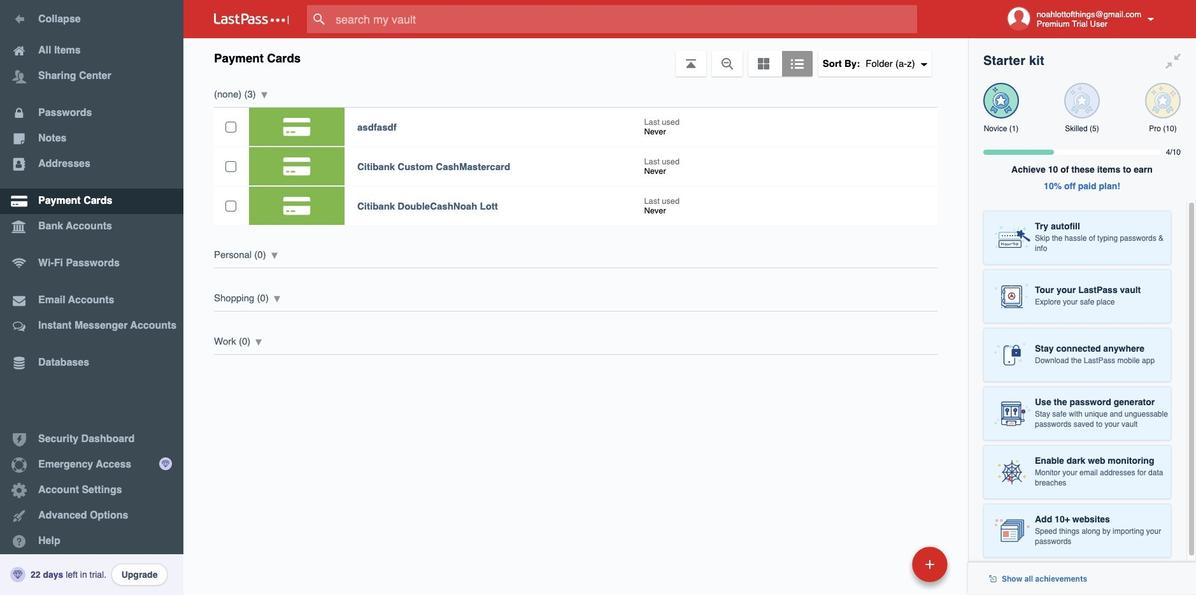 Task type: describe. For each thing, give the bounding box(es) containing it.
search my vault text field
[[307, 5, 942, 33]]

Search search field
[[307, 5, 942, 33]]



Task type: locate. For each thing, give the bounding box(es) containing it.
new item navigation
[[825, 543, 956, 595]]

vault options navigation
[[183, 38, 968, 76]]

new item element
[[825, 546, 952, 582]]

lastpass image
[[214, 13, 289, 25]]

main navigation navigation
[[0, 0, 183, 595]]



Task type: vqa. For each thing, say whether or not it's contained in the screenshot.
LastPass image
yes



